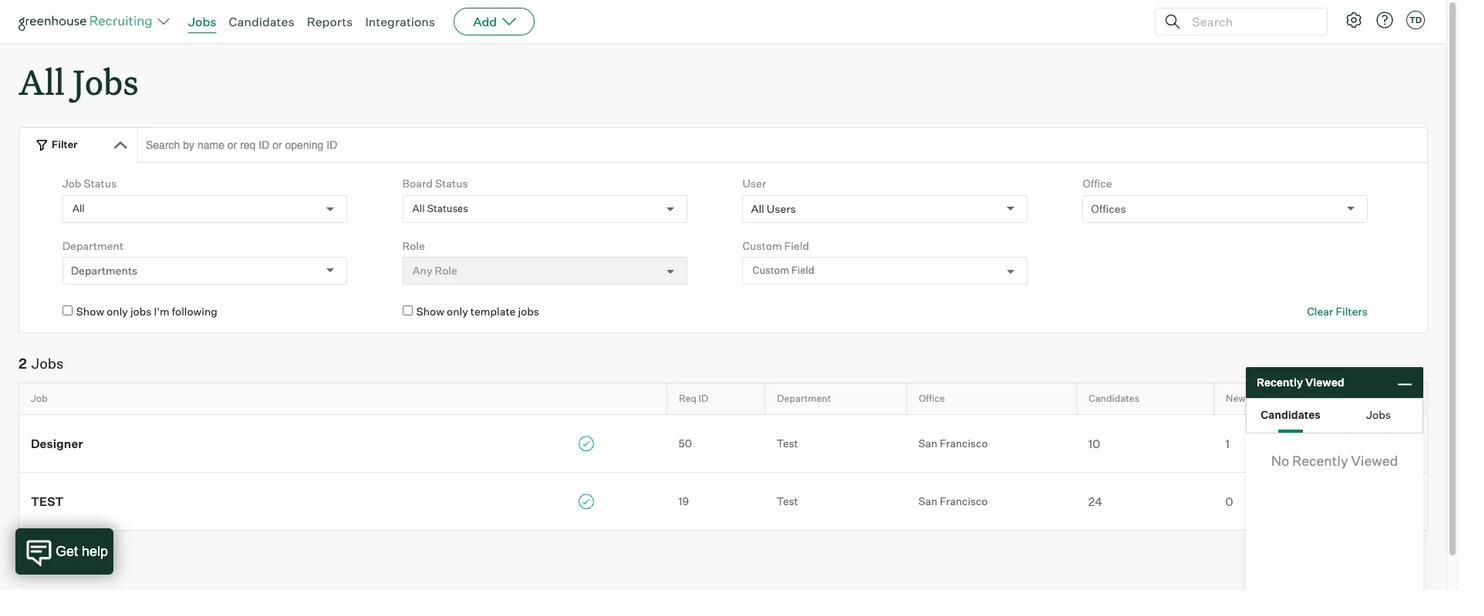 Task type: vqa. For each thing, say whether or not it's contained in the screenshot.
the leftmost Show
yes



Task type: describe. For each thing, give the bounding box(es) containing it.
2 jobs
[[19, 355, 64, 372]]

0 horizontal spatial office
[[919, 393, 945, 405]]

status for job status
[[84, 177, 117, 190]]

all statuses
[[413, 202, 468, 214]]

jobs down "greenhouse recruiting" image
[[73, 59, 139, 104]]

designer
[[31, 437, 83, 452]]

all for all statuses
[[413, 202, 425, 214]]

integrations
[[365, 14, 435, 29]]

1 horizontal spatial department
[[777, 393, 831, 405]]

0
[[1226, 495, 1234, 509]]

add button
[[454, 8, 535, 35]]

clear
[[1307, 305, 1334, 318]]

board
[[403, 177, 433, 190]]

all for all jobs
[[19, 59, 65, 104]]

0 horizontal spatial candidates
[[229, 14, 295, 29]]

open
[[1331, 393, 1355, 405]]

all for all
[[72, 202, 85, 214]]

all jobs
[[19, 59, 139, 104]]

no recently viewed
[[1272, 452, 1399, 469]]

2 jobs from the left
[[518, 305, 539, 318]]

1 link
[[1214, 435, 1295, 452]]

Show only jobs I'm following checkbox
[[62, 306, 72, 316]]

all users option
[[751, 202, 796, 215]]

10
[[1089, 437, 1101, 451]]

show for show only template jobs
[[416, 305, 444, 318]]

no
[[1272, 452, 1290, 469]]

job for job
[[31, 393, 48, 405]]

san for 24
[[919, 494, 938, 508]]

add
[[473, 14, 497, 29]]

test link
[[19, 493, 667, 510]]

19
[[679, 495, 689, 508]]

jobs up "no recently viewed"
[[1367, 408, 1391, 421]]

reports
[[307, 14, 353, 29]]

greenhouse recruiting image
[[19, 12, 157, 31]]

show only jobs i'm following
[[76, 305, 218, 318]]

td
[[1410, 15, 1422, 25]]

designer link
[[19, 435, 667, 452]]

test for 24
[[777, 494, 798, 508]]

Show only template jobs checkbox
[[403, 306, 413, 316]]

1 vertical spatial custom
[[753, 264, 789, 277]]

show only template jobs
[[416, 305, 539, 318]]

only for jobs
[[107, 305, 128, 318]]

recently viewed
[[1257, 376, 1345, 389]]

tab list containing candidates
[[1247, 399, 1423, 433]]

job status
[[62, 177, 117, 190]]

days open
[[1307, 393, 1355, 405]]

test for 10
[[777, 437, 798, 450]]

job for job status
[[62, 177, 81, 190]]

integrations link
[[365, 14, 435, 29]]

francisco for 10
[[940, 437, 988, 450]]

0 vertical spatial field
[[785, 239, 809, 252]]

statuses
[[427, 202, 468, 214]]

filters
[[1336, 305, 1368, 318]]



Task type: locate. For each thing, give the bounding box(es) containing it.
candidates
[[229, 14, 295, 29], [1089, 393, 1140, 405], [1261, 408, 1321, 421]]

test
[[31, 495, 64, 510]]

1 only from the left
[[107, 305, 128, 318]]

1
[[1226, 437, 1230, 451]]

2 san from the top
[[919, 494, 938, 508]]

1 vertical spatial department
[[777, 393, 831, 405]]

recently
[[1257, 376, 1303, 389], [1293, 452, 1349, 469]]

2 vertical spatial candidates
[[1261, 408, 1321, 421]]

2 show from the left
[[416, 305, 444, 318]]

custom field down users
[[753, 264, 815, 277]]

jobs
[[188, 14, 216, 29], [73, 59, 139, 104], [31, 355, 64, 372], [1367, 408, 1391, 421]]

all users
[[751, 202, 796, 215]]

0 vertical spatial recently
[[1257, 376, 1303, 389]]

san francisco for 10
[[919, 437, 988, 450]]

1 horizontal spatial office
[[1083, 177, 1112, 190]]

1 jobs from the left
[[130, 305, 152, 318]]

1 vertical spatial san
[[919, 494, 938, 508]]

1 francisco from the top
[[940, 437, 988, 450]]

all left users
[[751, 202, 765, 215]]

Search by name or req ID or opening ID text field
[[137, 127, 1428, 163]]

0 horizontal spatial jobs
[[130, 305, 152, 318]]

req
[[679, 393, 697, 405]]

req id
[[679, 393, 709, 405]]

field
[[785, 239, 809, 252], [792, 264, 815, 277]]

all down board
[[413, 202, 425, 214]]

1 horizontal spatial only
[[447, 305, 468, 318]]

francisco for 24
[[940, 494, 988, 508]]

0 vertical spatial test
[[777, 437, 798, 450]]

2 horizontal spatial candidates
[[1261, 408, 1321, 421]]

jobs left candidates link
[[188, 14, 216, 29]]

candidates up 10
[[1089, 393, 1140, 405]]

jobs left i'm in the left of the page
[[130, 305, 152, 318]]

0 horizontal spatial job
[[31, 393, 48, 405]]

jobs
[[130, 305, 152, 318], [518, 305, 539, 318]]

2
[[19, 355, 27, 372]]

10 link
[[1077, 435, 1214, 452]]

filter
[[52, 138, 78, 151]]

td button
[[1404, 8, 1428, 32]]

status for board status
[[435, 177, 468, 190]]

candidates down days
[[1261, 408, 1321, 421]]

0 horizontal spatial viewed
[[1306, 376, 1345, 389]]

0 vertical spatial viewed
[[1306, 376, 1345, 389]]

job
[[62, 177, 81, 190], [31, 393, 48, 405]]

san for 10
[[919, 437, 938, 450]]

1 vertical spatial recently
[[1293, 452, 1349, 469]]

candidates link
[[229, 14, 295, 29]]

only for template
[[447, 305, 468, 318]]

0 vertical spatial office
[[1083, 177, 1112, 190]]

0 vertical spatial san francisco
[[919, 437, 988, 450]]

Search text field
[[1188, 10, 1313, 33]]

all
[[19, 59, 65, 104], [751, 202, 765, 215], [72, 202, 85, 214], [413, 202, 425, 214]]

1 vertical spatial san francisco
[[919, 494, 988, 508]]

0 link
[[1214, 493, 1295, 510]]

viewed down open
[[1351, 452, 1399, 469]]

0 horizontal spatial show
[[76, 305, 104, 318]]

only
[[107, 305, 128, 318], [447, 305, 468, 318]]

0 vertical spatial san
[[919, 437, 938, 450]]

1 san francisco from the top
[[919, 437, 988, 450]]

1 vertical spatial viewed
[[1351, 452, 1399, 469]]

1 horizontal spatial viewed
[[1351, 452, 1399, 469]]

francisco
[[940, 437, 988, 450], [940, 494, 988, 508]]

1 horizontal spatial jobs
[[518, 305, 539, 318]]

show right show only template jobs option
[[416, 305, 444, 318]]

clear filters
[[1307, 305, 1368, 318]]

1 vertical spatial office
[[919, 393, 945, 405]]

candidates right jobs link at the top left
[[229, 14, 295, 29]]

san francisco
[[919, 437, 988, 450], [919, 494, 988, 508]]

2 san francisco from the top
[[919, 494, 988, 508]]

jobs right 2
[[31, 355, 64, 372]]

candidates inside tab list
[[1261, 408, 1321, 421]]

office
[[1083, 177, 1112, 190], [919, 393, 945, 405]]

id
[[699, 393, 709, 405]]

all down job status
[[72, 202, 85, 214]]

1 vertical spatial field
[[792, 264, 815, 277]]

24
[[1089, 495, 1103, 509]]

2 only from the left
[[447, 305, 468, 318]]

job down the filter
[[62, 177, 81, 190]]

1 san from the top
[[919, 437, 938, 450]]

1 horizontal spatial show
[[416, 305, 444, 318]]

1 horizontal spatial job
[[62, 177, 81, 190]]

0 vertical spatial job
[[62, 177, 81, 190]]

san
[[919, 437, 938, 450], [919, 494, 938, 508]]

0 vertical spatial department
[[62, 239, 124, 252]]

days
[[1307, 393, 1329, 405]]

job down 2 jobs
[[31, 393, 48, 405]]

san francisco for 24
[[919, 494, 988, 508]]

tab list
[[1247, 399, 1423, 433]]

custom field down all users "option"
[[743, 239, 809, 252]]

1 vertical spatial candidates
[[1089, 393, 1140, 405]]

1 horizontal spatial status
[[435, 177, 468, 190]]

1 vertical spatial job
[[31, 393, 48, 405]]

1 test from the top
[[777, 437, 798, 450]]

board status
[[403, 177, 468, 190]]

show right show only jobs i'm following option
[[76, 305, 104, 318]]

custom
[[743, 239, 782, 252], [753, 264, 789, 277]]

template
[[471, 305, 516, 318]]

2 test from the top
[[777, 494, 798, 508]]

td button
[[1407, 11, 1425, 29]]

configure image
[[1345, 11, 1364, 29]]

only left template
[[447, 305, 468, 318]]

1 status from the left
[[84, 177, 117, 190]]

0 horizontal spatial only
[[107, 305, 128, 318]]

0 horizontal spatial department
[[62, 239, 124, 252]]

0 vertical spatial candidates
[[229, 14, 295, 29]]

offices
[[1091, 202, 1127, 215]]

departments
[[71, 264, 138, 277]]

1 vertical spatial custom field
[[753, 264, 815, 277]]

2 francisco from the top
[[940, 494, 988, 508]]

all up the filter
[[19, 59, 65, 104]]

role
[[403, 239, 425, 252]]

1 horizontal spatial candidates
[[1089, 393, 1140, 405]]

1 show from the left
[[76, 305, 104, 318]]

0 vertical spatial francisco
[[940, 437, 988, 450]]

show
[[76, 305, 104, 318], [416, 305, 444, 318]]

users
[[767, 202, 796, 215]]

following
[[172, 305, 218, 318]]

1 vertical spatial francisco
[[940, 494, 988, 508]]

status
[[84, 177, 117, 190], [435, 177, 468, 190]]

department
[[62, 239, 124, 252], [777, 393, 831, 405]]

jobs link
[[188, 14, 216, 29]]

i'm
[[154, 305, 169, 318]]

2 status from the left
[[435, 177, 468, 190]]

test
[[777, 437, 798, 450], [777, 494, 798, 508]]

50
[[679, 437, 692, 450]]

0 horizontal spatial status
[[84, 177, 117, 190]]

custom field
[[743, 239, 809, 252], [753, 264, 815, 277]]

viewed up days open
[[1306, 376, 1345, 389]]

reports link
[[307, 14, 353, 29]]

clear filters link
[[1307, 304, 1368, 319]]

1 vertical spatial test
[[777, 494, 798, 508]]

only down "departments"
[[107, 305, 128, 318]]

0 vertical spatial custom
[[743, 239, 782, 252]]

jobs right template
[[518, 305, 539, 318]]

24 link
[[1077, 493, 1214, 510]]

new
[[1226, 393, 1246, 405]]

viewed
[[1306, 376, 1345, 389], [1351, 452, 1399, 469]]

all for all users
[[751, 202, 765, 215]]

0 vertical spatial custom field
[[743, 239, 809, 252]]

show for show only jobs i'm following
[[76, 305, 104, 318]]

user
[[743, 177, 767, 190]]



